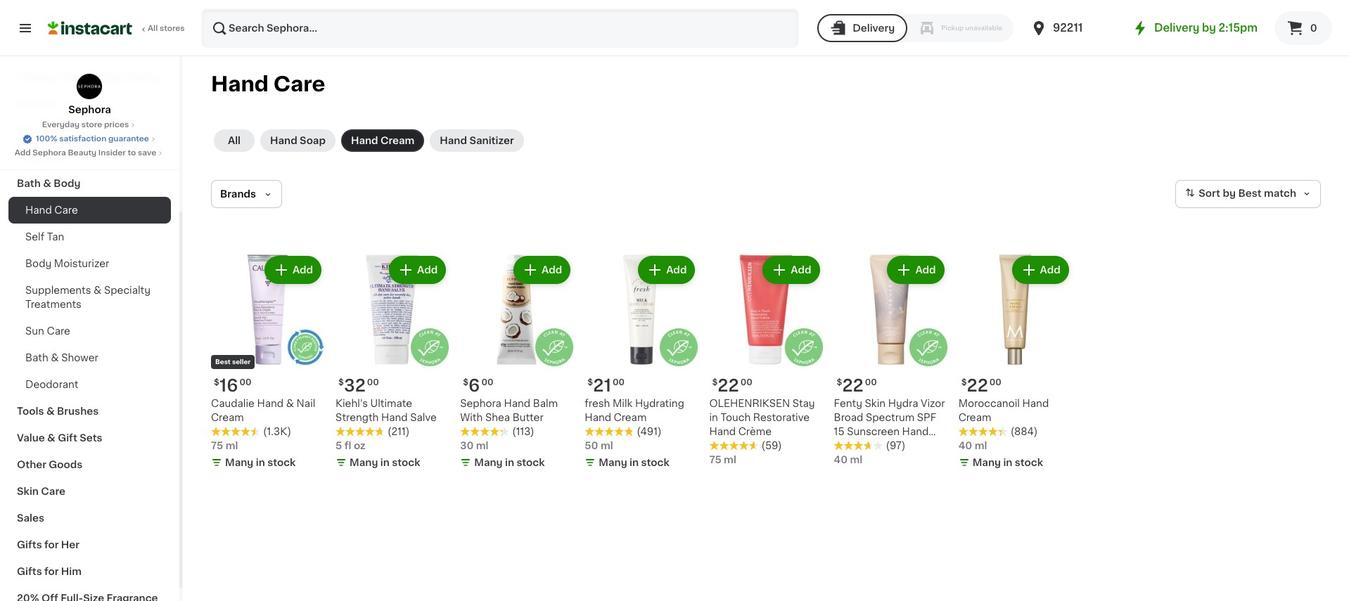 Task type: locate. For each thing, give the bounding box(es) containing it.
00 inside $ 32 00
[[367, 378, 379, 387]]

hand inside olehenriksen stay in touch restorative hand crème
[[709, 427, 736, 437]]

0 vertical spatial body
[[54, 179, 80, 188]]

1 vertical spatial best
[[215, 359, 231, 365]]

1 stock from the left
[[267, 458, 296, 468]]

bath inside bath & body link
[[17, 179, 41, 188]]

ml for fresh milk hydrating hand cream
[[601, 441, 613, 451]]

0 horizontal spatial sephora
[[33, 149, 66, 157]]

beauty right ready
[[123, 72, 160, 82]]

stock
[[267, 458, 296, 468], [392, 458, 420, 468], [517, 458, 545, 468], [641, 458, 669, 468], [1015, 458, 1043, 468]]

ml right 30
[[476, 441, 488, 451]]

22
[[718, 378, 739, 394], [842, 378, 864, 394], [967, 378, 988, 394]]

0 horizontal spatial 40
[[834, 455, 848, 465]]

tan
[[47, 232, 64, 242]]

delivery for delivery by 2:15pm
[[1154, 23, 1200, 33]]

gifts for him link
[[8, 558, 171, 585]]

75 ml for 16
[[211, 441, 238, 451]]

$ up fresh
[[588, 378, 593, 387]]

all up the brands
[[228, 136, 241, 146]]

& down body moisturizer link
[[94, 286, 102, 295]]

gifts down gifts for her
[[17, 567, 42, 577]]

00 for caudalie
[[239, 378, 251, 387]]

treatments
[[25, 300, 82, 309]]

1 horizontal spatial delivery
[[1154, 23, 1200, 33]]

0 vertical spatial all
[[148, 25, 158, 32]]

21
[[593, 378, 611, 394]]

00 for kiehl's
[[367, 378, 379, 387]]

0 vertical spatial gifts
[[17, 540, 42, 550]]

hand up (884)
[[1022, 399, 1049, 409]]

1 many in stock from the left
[[225, 458, 296, 468]]

sephora
[[68, 105, 111, 115], [33, 149, 66, 157], [460, 399, 501, 409]]

fenty skin hydra vizor broad spectrum spf 15 sunscreen hand cream
[[834, 399, 945, 451]]

(491)
[[637, 427, 662, 437]]

0 vertical spatial for
[[44, 540, 59, 550]]

ml for olehenriksen stay in touch restorative hand crème
[[724, 455, 736, 465]]

bath for bath & shower
[[25, 353, 48, 363]]

many for 21
[[599, 458, 627, 468]]

5 stock from the left
[[1015, 458, 1043, 468]]

value & gift sets
[[17, 433, 102, 443]]

00 up spectrum
[[865, 378, 877, 387]]

ultimate
[[370, 399, 412, 409]]

care up tan
[[54, 205, 78, 215]]

ml down caudalie
[[226, 441, 238, 451]]

many in stock down (113)
[[474, 458, 545, 468]]

product group containing 6
[[460, 253, 573, 473]]

0 vertical spatial 75 ml
[[211, 441, 238, 451]]

many in stock
[[225, 458, 296, 468], [350, 458, 420, 468], [474, 458, 545, 468], [599, 458, 669, 468], [972, 458, 1043, 468]]

75 ml down touch
[[709, 455, 736, 465]]

1 horizontal spatial $ 22 00
[[837, 378, 877, 394]]

gifts for gifts for her
[[17, 540, 42, 550]]

3 $ from the left
[[463, 378, 469, 387]]

self tan link
[[8, 224, 171, 250]]

1 vertical spatial 75 ml
[[709, 455, 736, 465]]

hand up the butter on the left of the page
[[504, 399, 530, 409]]

care for the hair care link
[[40, 125, 65, 135]]

7 add button from the left
[[1013, 257, 1068, 283]]

all left stores
[[148, 25, 158, 32]]

★★★★★
[[211, 427, 260, 437], [211, 427, 260, 437], [336, 427, 385, 437], [336, 427, 385, 437], [460, 427, 509, 437], [460, 427, 509, 437], [585, 427, 634, 437], [585, 427, 634, 437], [958, 427, 1008, 437], [958, 427, 1008, 437], [709, 441, 759, 451], [709, 441, 759, 451], [834, 441, 883, 451], [834, 441, 883, 451]]

for for him
[[44, 567, 59, 577]]

hand care
[[211, 74, 325, 94], [25, 205, 78, 215]]

22 up olehenriksen
[[718, 378, 739, 394]]

care down other goods
[[41, 487, 65, 497]]

$ for moroccanoil hand cream
[[961, 378, 967, 387]]

75 ml down caudalie
[[211, 441, 238, 451]]

1 vertical spatial gifts
[[17, 567, 42, 577]]

for
[[44, 540, 59, 550], [44, 567, 59, 577]]

2 many in stock from the left
[[350, 458, 420, 468]]

1 horizontal spatial hand care
[[211, 74, 325, 94]]

00 up olehenriksen
[[740, 378, 752, 387]]

gifts for her
[[17, 540, 79, 550]]

product group
[[211, 253, 324, 473], [336, 253, 449, 473], [460, 253, 573, 473], [585, 253, 698, 473], [709, 253, 823, 467], [834, 253, 947, 467], [958, 253, 1072, 473]]

ml down touch
[[724, 455, 736, 465]]

0 horizontal spatial by
[[1202, 23, 1216, 33]]

& inside value & gift sets link
[[47, 433, 55, 443]]

5 many from the left
[[972, 458, 1001, 468]]

stock for 32
[[392, 458, 420, 468]]

bath down sun
[[25, 353, 48, 363]]

00 right 6
[[481, 378, 493, 387]]

care for skin care link on the bottom of the page
[[41, 487, 65, 497]]

5 many in stock from the left
[[972, 458, 1043, 468]]

with
[[460, 413, 483, 423]]

1 vertical spatial for
[[44, 567, 59, 577]]

makeup
[[17, 98, 58, 108]]

2 horizontal spatial 22
[[967, 378, 988, 394]]

cream
[[381, 136, 414, 146], [211, 413, 244, 423], [614, 413, 647, 423], [958, 413, 991, 423], [834, 441, 867, 451]]

1 vertical spatial by
[[1223, 189, 1236, 198]]

$ up 'moroccanoil'
[[961, 378, 967, 387]]

hand down ultimate at left bottom
[[381, 413, 408, 423]]

$ inside $ 21 00
[[588, 378, 593, 387]]

skin inside fenty skin hydra vizor broad spectrum spf 15 sunscreen hand cream
[[865, 399, 886, 409]]

add for fenty
[[915, 265, 936, 275]]

& inside bath & body link
[[43, 179, 51, 188]]

$ 22 00 up fenty
[[837, 378, 877, 394]]

6 $ from the left
[[837, 378, 842, 387]]

skin up sales on the left of page
[[17, 487, 39, 497]]

sephora link
[[68, 73, 111, 117]]

all stores
[[148, 25, 185, 32]]

30
[[460, 441, 474, 451]]

40 ml down 'moroccanoil'
[[958, 441, 987, 451]]

1 horizontal spatial best
[[1238, 189, 1262, 198]]

0 horizontal spatial body
[[25, 259, 52, 269]]

care
[[273, 74, 325, 94], [40, 125, 65, 135], [54, 205, 78, 215], [47, 326, 70, 336], [41, 487, 65, 497]]

75 for 16
[[211, 441, 223, 451]]

best left the match
[[1238, 189, 1262, 198]]

many in stock for 22
[[972, 458, 1043, 468]]

00 for moroccanoil
[[990, 378, 1001, 387]]

$ up fenty
[[837, 378, 842, 387]]

cream inside moroccanoil hand cream
[[958, 413, 991, 423]]

many down caudalie hand & nail cream
[[225, 458, 253, 468]]

delivery inside delivery button
[[853, 23, 895, 33]]

hand left soap
[[270, 136, 297, 146]]

& left shower
[[51, 353, 59, 363]]

32
[[344, 378, 366, 394]]

many
[[225, 458, 253, 468], [350, 458, 378, 468], [474, 458, 503, 468], [599, 458, 627, 468], [972, 458, 1001, 468]]

40 down 'moroccanoil'
[[958, 441, 972, 451]]

1 vertical spatial skin
[[17, 487, 39, 497]]

00 inside the $ 16 00
[[239, 378, 251, 387]]

2 $ from the left
[[338, 378, 344, 387]]

care for sun care link
[[47, 326, 70, 336]]

hand left the sanitizer
[[440, 136, 467, 146]]

sephora logo image
[[76, 73, 103, 100]]

7 00 from the left
[[990, 378, 1001, 387]]

stock down (884)
[[1015, 458, 1043, 468]]

2 add button from the left
[[390, 257, 445, 283]]

product group containing 32
[[336, 253, 449, 473]]

3 many in stock from the left
[[474, 458, 545, 468]]

0 horizontal spatial all
[[148, 25, 158, 32]]

3 00 from the left
[[481, 378, 493, 387]]

1 $ from the left
[[214, 378, 219, 387]]

1 horizontal spatial skin
[[865, 399, 886, 409]]

$ inside $ 32 00
[[338, 378, 344, 387]]

$ 16 00
[[214, 378, 251, 394]]

0 vertical spatial best
[[1238, 189, 1262, 198]]

1 vertical spatial beauty
[[68, 149, 96, 157]]

0 horizontal spatial hand care
[[25, 205, 78, 215]]

40 down 15
[[834, 455, 848, 465]]

0 vertical spatial beauty
[[123, 72, 160, 82]]

$ 21 00
[[588, 378, 625, 394]]

hand down touch
[[709, 427, 736, 437]]

best left "seller"
[[215, 359, 231, 365]]

3 $ 22 00 from the left
[[961, 378, 1001, 394]]

cream inside fresh milk hydrating hand cream
[[614, 413, 647, 423]]

in for 22
[[1003, 458, 1012, 468]]

ml down the "sunscreen"
[[850, 455, 863, 465]]

$ for sephora hand balm with shea butter
[[463, 378, 469, 387]]

many down moroccanoil hand cream
[[972, 458, 1001, 468]]

hand up all link
[[211, 74, 269, 94]]

& inside supplements & specialty treatments
[[94, 286, 102, 295]]

1 vertical spatial all
[[228, 136, 241, 146]]

0 vertical spatial by
[[1202, 23, 1216, 33]]

stock down (491) at the bottom left of the page
[[641, 458, 669, 468]]

1 horizontal spatial 75
[[709, 455, 721, 465]]

many down 50 ml
[[599, 458, 627, 468]]

hand down spf
[[902, 427, 929, 437]]

sun care
[[25, 326, 70, 336]]

5 product group from the left
[[709, 253, 823, 467]]

0 vertical spatial bath
[[17, 179, 41, 188]]

spf
[[917, 413, 936, 423]]

$ down best seller
[[214, 378, 219, 387]]

0 horizontal spatial skin
[[17, 487, 39, 497]]

0 horizontal spatial 75 ml
[[211, 441, 238, 451]]

0 horizontal spatial best
[[215, 359, 231, 365]]

1 vertical spatial body
[[25, 259, 52, 269]]

many in stock for 16
[[225, 458, 296, 468]]

3 stock from the left
[[517, 458, 545, 468]]

many in stock for 32
[[350, 458, 420, 468]]

gifts down sales on the left of page
[[17, 540, 42, 550]]

him
[[61, 567, 82, 577]]

75 ml for 22
[[709, 455, 736, 465]]

None search field
[[201, 8, 799, 48]]

hand inside hand soap 'link'
[[270, 136, 297, 146]]

1 horizontal spatial 40
[[958, 441, 972, 451]]

by for sort
[[1223, 189, 1236, 198]]

0 horizontal spatial 40 ml
[[834, 455, 863, 465]]

& for gift
[[47, 433, 55, 443]]

for left him at the left
[[44, 567, 59, 577]]

2 stock from the left
[[392, 458, 420, 468]]

in down (491) at the bottom left of the page
[[630, 458, 639, 468]]

add button for olehenriksen stay in touch restorative hand crème
[[764, 257, 818, 283]]

2 vertical spatial sephora
[[460, 399, 501, 409]]

for inside gifts for her link
[[44, 540, 59, 550]]

sephora for sephora hand balm with shea butter
[[460, 399, 501, 409]]

00 right 21
[[613, 378, 625, 387]]

1 horizontal spatial 75 ml
[[709, 455, 736, 465]]

4 00 from the left
[[613, 378, 625, 387]]

2 many from the left
[[350, 458, 378, 468]]

sephora down 100%
[[33, 149, 66, 157]]

many in stock down (884)
[[972, 458, 1043, 468]]

bath
[[17, 179, 41, 188], [25, 353, 48, 363]]

22 for fenty
[[842, 378, 864, 394]]

stock down (113)
[[517, 458, 545, 468]]

00 up 'moroccanoil'
[[990, 378, 1001, 387]]

1 vertical spatial 40
[[834, 455, 848, 465]]

for inside gifts for him 'link'
[[44, 567, 59, 577]]

all for all stores
[[148, 25, 158, 32]]

1 for from the top
[[44, 540, 59, 550]]

& left 'nail'
[[286, 399, 294, 409]]

$ up with
[[463, 378, 469, 387]]

2 product group from the left
[[336, 253, 449, 473]]

1 vertical spatial sephora
[[33, 149, 66, 157]]

sephora up with
[[460, 399, 501, 409]]

0 horizontal spatial $ 22 00
[[712, 378, 752, 394]]

5 add button from the left
[[764, 257, 818, 283]]

4 $ from the left
[[588, 378, 593, 387]]

2 horizontal spatial sephora
[[460, 399, 501, 409]]

beauty down satisfaction
[[68, 149, 96, 157]]

6 add button from the left
[[889, 257, 943, 283]]

add for caudalie
[[293, 265, 313, 275]]

0 vertical spatial skin
[[865, 399, 886, 409]]

1 22 from the left
[[718, 378, 739, 394]]

4 many in stock from the left
[[599, 458, 669, 468]]

moroccanoil
[[958, 399, 1020, 409]]

bath inside 'link'
[[25, 353, 48, 363]]

holiday party ready beauty link
[[8, 63, 171, 90]]

hand cream link
[[341, 129, 424, 152]]

stock down (1.3k)
[[267, 458, 296, 468]]

many down 30 ml
[[474, 458, 503, 468]]

bath down 'fragrance'
[[17, 179, 41, 188]]

in down (113)
[[505, 458, 514, 468]]

by for delivery
[[1202, 23, 1216, 33]]

stock down the (211)
[[392, 458, 420, 468]]

2 gifts from the top
[[17, 567, 42, 577]]

value
[[17, 433, 45, 443]]

& inside the bath & shower 'link'
[[51, 353, 59, 363]]

3 product group from the left
[[460, 253, 573, 473]]

best for best match
[[1238, 189, 1262, 198]]

olehenriksen
[[709, 399, 790, 409]]

0 horizontal spatial 75
[[211, 441, 223, 451]]

7 $ from the left
[[961, 378, 967, 387]]

for left her
[[44, 540, 59, 550]]

many down the oz
[[350, 458, 378, 468]]

add for sephora
[[542, 265, 562, 275]]

touch
[[721, 413, 751, 423]]

ml for caudalie hand & nail cream
[[226, 441, 238, 451]]

many in stock down the oz
[[350, 458, 420, 468]]

fragrance
[[17, 152, 68, 162]]

butter
[[512, 413, 543, 423]]

22 up fenty
[[842, 378, 864, 394]]

in inside olehenriksen stay in touch restorative hand crème
[[709, 413, 718, 423]]

1 vertical spatial 40 ml
[[834, 455, 863, 465]]

0 vertical spatial hand care
[[211, 74, 325, 94]]

many in stock down (1.3k)
[[225, 458, 296, 468]]

75 down touch
[[709, 455, 721, 465]]

$ 22 00 up 'moroccanoil'
[[961, 378, 1001, 394]]

hand right soap
[[351, 136, 378, 146]]

in down (1.3k)
[[256, 458, 265, 468]]

& left gift
[[47, 433, 55, 443]]

2 22 from the left
[[842, 378, 864, 394]]

1 horizontal spatial all
[[228, 136, 241, 146]]

insider
[[98, 149, 126, 157]]

2 00 from the left
[[367, 378, 379, 387]]

1 vertical spatial bath
[[25, 353, 48, 363]]

0 vertical spatial 40
[[958, 441, 972, 451]]

crème
[[738, 427, 772, 437]]

deodorant
[[25, 380, 78, 390]]

0 horizontal spatial 22
[[718, 378, 739, 394]]

hand inside hand care link
[[25, 205, 52, 215]]

gifts inside 'link'
[[17, 567, 42, 577]]

in down the (211)
[[380, 458, 390, 468]]

ml for fenty skin hydra vizor broad spectrum spf 15 sunscreen hand cream
[[850, 455, 863, 465]]

many for 32
[[350, 458, 378, 468]]

many for 16
[[225, 458, 253, 468]]

gifts
[[17, 540, 42, 550], [17, 567, 42, 577]]

cream inside caudalie hand & nail cream
[[211, 413, 244, 423]]

care right hair
[[40, 125, 65, 135]]

olehenriksen stay in touch restorative hand crème
[[709, 399, 815, 437]]

1 horizontal spatial 22
[[842, 378, 864, 394]]

by right sort
[[1223, 189, 1236, 198]]

5 $ from the left
[[712, 378, 718, 387]]

$ up kiehl's
[[338, 378, 344, 387]]

1 horizontal spatial by
[[1223, 189, 1236, 198]]

many in stock for 6
[[474, 458, 545, 468]]

40 ml down 15
[[834, 455, 863, 465]]

$ inside the $ 16 00
[[214, 378, 219, 387]]

by inside field
[[1223, 189, 1236, 198]]

5 00 from the left
[[740, 378, 752, 387]]

sun care link
[[8, 318, 171, 345]]

hand up "self"
[[25, 205, 52, 215]]

2 $ 22 00 from the left
[[837, 378, 877, 394]]

0 vertical spatial sephora
[[68, 105, 111, 115]]

3 add button from the left
[[515, 257, 569, 283]]

4 product group from the left
[[585, 253, 698, 473]]

hand care down bath & body
[[25, 205, 78, 215]]

50
[[585, 441, 598, 451]]

brands
[[220, 189, 256, 199]]

skin care
[[17, 487, 65, 497]]

many in stock down (491) at the bottom left of the page
[[599, 458, 669, 468]]

add for kiehl's
[[417, 265, 438, 275]]

gifts for him
[[17, 567, 82, 577]]

0 vertical spatial 75
[[211, 441, 223, 451]]

$ for fenty skin hydra vizor broad spectrum spf 15 sunscreen hand cream
[[837, 378, 842, 387]]

0 vertical spatial 40 ml
[[958, 441, 987, 451]]

$ for kiehl's ultimate strength hand salve
[[338, 378, 344, 387]]

bath & shower
[[25, 353, 98, 363]]

00 for fresh
[[613, 378, 625, 387]]

ml down moroccanoil hand cream
[[975, 441, 987, 451]]

add sephora beauty insider to save
[[15, 149, 156, 157]]

1 vertical spatial hand care
[[25, 205, 78, 215]]

in down (884)
[[1003, 458, 1012, 468]]

hand inside moroccanoil hand cream
[[1022, 399, 1049, 409]]

4 stock from the left
[[641, 458, 669, 468]]

for for her
[[44, 540, 59, 550]]

hand up (1.3k)
[[257, 399, 284, 409]]

all
[[148, 25, 158, 32], [228, 136, 241, 146]]

40 for moroccanoil hand cream
[[958, 441, 972, 451]]

22 for moroccanoil
[[967, 378, 988, 394]]

match
[[1264, 189, 1296, 198]]

stock for 21
[[641, 458, 669, 468]]

15
[[834, 427, 844, 437]]

best inside product group
[[215, 359, 231, 365]]

00 inside $ 21 00
[[613, 378, 625, 387]]

0 horizontal spatial delivery
[[853, 23, 895, 33]]

& down 'fragrance'
[[43, 179, 51, 188]]

2 horizontal spatial $ 22 00
[[961, 378, 1001, 394]]

1 $ 22 00 from the left
[[712, 378, 752, 394]]

hand inside hand cream link
[[351, 136, 378, 146]]

0 horizontal spatial beauty
[[68, 149, 96, 157]]

skin
[[865, 399, 886, 409], [17, 487, 39, 497]]

75 down caudalie
[[211, 441, 223, 451]]

body moisturizer
[[25, 259, 109, 269]]

4 many from the left
[[599, 458, 627, 468]]

hand care inside hand care link
[[25, 205, 78, 215]]

best inside field
[[1238, 189, 1262, 198]]

best for best seller
[[215, 359, 231, 365]]

3 many from the left
[[474, 458, 503, 468]]

2 for from the top
[[44, 567, 59, 577]]

specialty
[[104, 286, 151, 295]]

$ for fresh milk hydrating hand cream
[[588, 378, 593, 387]]

1 product group from the left
[[211, 253, 324, 473]]

1 many from the left
[[225, 458, 253, 468]]

ml right 50
[[601, 441, 613, 451]]

stock for 6
[[517, 458, 545, 468]]

1 vertical spatial 75
[[709, 455, 721, 465]]

by left 2:15pm
[[1202, 23, 1216, 33]]

1 horizontal spatial sephora
[[68, 105, 111, 115]]

many for 6
[[474, 458, 503, 468]]

ml
[[226, 441, 238, 451], [476, 441, 488, 451], [601, 441, 613, 451], [975, 441, 987, 451], [724, 455, 736, 465], [850, 455, 863, 465]]

in left touch
[[709, 413, 718, 423]]

00 inside $ 6 00
[[481, 378, 493, 387]]

delivery by 2:15pm link
[[1132, 20, 1258, 37]]

1 horizontal spatial 40 ml
[[958, 441, 987, 451]]

$ 22 00 for moroccanoil
[[961, 378, 1001, 394]]

fragrance link
[[8, 143, 171, 170]]

40 for fenty skin hydra vizor broad spectrum spf 15 sunscreen hand cream
[[834, 455, 848, 465]]

sunscreen
[[847, 427, 900, 437]]

strength
[[336, 413, 379, 423]]

best
[[1238, 189, 1262, 198], [215, 359, 231, 365]]

$ inside $ 6 00
[[463, 378, 469, 387]]

6 00 from the left
[[865, 378, 877, 387]]

care right sun
[[47, 326, 70, 336]]

00
[[239, 378, 251, 387], [367, 378, 379, 387], [481, 378, 493, 387], [613, 378, 625, 387], [740, 378, 752, 387], [865, 378, 877, 387], [990, 378, 1001, 387]]

4 add button from the left
[[639, 257, 694, 283]]

00 right 32
[[367, 378, 379, 387]]

body down fragrance link
[[54, 179, 80, 188]]

sales link
[[8, 505, 171, 532]]

75 ml
[[211, 441, 238, 451], [709, 455, 736, 465]]

22 up 'moroccanoil'
[[967, 378, 988, 394]]

hand care up hand soap 'link'
[[211, 74, 325, 94]]

$ 22 00 up olehenriksen
[[712, 378, 752, 394]]

by inside 'link'
[[1202, 23, 1216, 33]]

skin up spectrum
[[865, 399, 886, 409]]

delivery inside delivery by 2:15pm 'link'
[[1154, 23, 1200, 33]]

& right tools
[[46, 407, 55, 416]]

store
[[81, 121, 102, 129]]

00 right 16
[[239, 378, 251, 387]]

hand down fresh
[[585, 413, 611, 423]]

1 horizontal spatial body
[[54, 179, 80, 188]]

1 add button from the left
[[266, 257, 320, 283]]

care up hand soap
[[273, 74, 325, 94]]

& for shower
[[51, 353, 59, 363]]

hand inside hand sanitizer link
[[440, 136, 467, 146]]

1 00 from the left
[[239, 378, 251, 387]]

& inside tools & brushes link
[[46, 407, 55, 416]]

add button
[[266, 257, 320, 283], [390, 257, 445, 283], [515, 257, 569, 283], [639, 257, 694, 283], [764, 257, 818, 283], [889, 257, 943, 283], [1013, 257, 1068, 283]]

hand inside fresh milk hydrating hand cream
[[585, 413, 611, 423]]

3 22 from the left
[[967, 378, 988, 394]]

1 gifts from the top
[[17, 540, 42, 550]]

body down "self"
[[25, 259, 52, 269]]

sephora inside sephora hand balm with shea butter
[[460, 399, 501, 409]]

$ up olehenriksen
[[712, 378, 718, 387]]



Task type: describe. For each thing, give the bounding box(es) containing it.
seller
[[232, 359, 251, 365]]

0 button
[[1274, 11, 1332, 45]]

prices
[[104, 121, 129, 129]]

0
[[1310, 23, 1317, 33]]

delivery by 2:15pm
[[1154, 23, 1258, 33]]

many for 22
[[972, 458, 1001, 468]]

hand inside fenty skin hydra vizor broad spectrum spf 15 sunscreen hand cream
[[902, 427, 929, 437]]

other goods
[[17, 460, 83, 470]]

ml for sephora hand balm with shea butter
[[476, 441, 488, 451]]

stock for 16
[[267, 458, 296, 468]]

salve
[[410, 413, 437, 423]]

supplements & specialty treatments
[[25, 286, 151, 309]]

50 ml
[[585, 441, 613, 451]]

hair care link
[[8, 117, 171, 143]]

tools
[[17, 407, 44, 416]]

delivery button
[[817, 14, 908, 42]]

goods
[[49, 460, 83, 470]]

00 for sephora
[[481, 378, 493, 387]]

stores
[[160, 25, 185, 32]]

ready
[[88, 72, 121, 82]]

other goods link
[[8, 452, 171, 478]]

sets
[[80, 433, 102, 443]]

shower
[[61, 353, 98, 363]]

caudalie hand & nail cream
[[211, 399, 315, 423]]

party
[[58, 72, 86, 82]]

100% satisfaction guarantee
[[36, 135, 149, 143]]

fresh milk hydrating hand cream
[[585, 399, 684, 423]]

hand inside kiehl's ultimate strength hand salve
[[381, 413, 408, 423]]

hydra
[[888, 399, 918, 409]]

satisfaction
[[59, 135, 106, 143]]

00 for fenty
[[865, 378, 877, 387]]

spectrum
[[866, 413, 915, 423]]

add button for fenty skin hydra vizor broad spectrum spf 15 sunscreen hand cream
[[889, 257, 943, 283]]

to
[[128, 149, 136, 157]]

guarantee
[[108, 135, 149, 143]]

in for 6
[[505, 458, 514, 468]]

add button for moroccanoil hand cream
[[1013, 257, 1068, 283]]

service type group
[[817, 14, 1014, 42]]

add button for kiehl's ultimate strength hand salve
[[390, 257, 445, 283]]

in for 32
[[380, 458, 390, 468]]

fl
[[344, 441, 351, 451]]

$ 22 00 for fenty
[[837, 378, 877, 394]]

best match
[[1238, 189, 1296, 198]]

(211)
[[388, 427, 410, 437]]

5 fl oz
[[336, 441, 365, 451]]

& for body
[[43, 179, 51, 188]]

add button for fresh milk hydrating hand cream
[[639, 257, 694, 283]]

hand cream
[[351, 136, 414, 146]]

$ 22 00 for olehenriksen
[[712, 378, 752, 394]]

hand soap
[[270, 136, 326, 146]]

add button for caudalie hand & nail cream
[[266, 257, 320, 283]]

$ 6 00
[[463, 378, 493, 394]]

add button for sephora hand balm with shea butter
[[515, 257, 569, 283]]

& inside caudalie hand & nail cream
[[286, 399, 294, 409]]

balm
[[533, 399, 558, 409]]

00 for olehenriksen
[[740, 378, 752, 387]]

restorative
[[753, 413, 810, 423]]

delivery for delivery
[[853, 23, 895, 33]]

sort by
[[1199, 189, 1236, 198]]

body moisturizer link
[[8, 250, 171, 277]]

skin care link
[[8, 478, 171, 505]]

all stores link
[[48, 8, 186, 48]]

all link
[[214, 129, 255, 152]]

hand care link
[[8, 197, 171, 224]]

cream inside fenty skin hydra vizor broad spectrum spf 15 sunscreen hand cream
[[834, 441, 867, 451]]

sanitizer
[[469, 136, 514, 146]]

kiehl's
[[336, 399, 368, 409]]

add for moroccanoil
[[1040, 265, 1060, 275]]

75 for 22
[[709, 455, 721, 465]]

tools & brushes
[[17, 407, 99, 416]]

self
[[25, 232, 45, 242]]

92211 button
[[1030, 8, 1115, 48]]

hand inside sephora hand balm with shea butter
[[504, 399, 530, 409]]

stock for 22
[[1015, 458, 1043, 468]]

makeup link
[[8, 90, 171, 117]]

1 horizontal spatial beauty
[[123, 72, 160, 82]]

hand inside caudalie hand & nail cream
[[257, 399, 284, 409]]

other
[[17, 460, 46, 470]]

product group containing 21
[[585, 253, 698, 473]]

hand soap link
[[260, 129, 335, 152]]

product group containing 16
[[211, 253, 324, 473]]

instacart logo image
[[48, 20, 132, 37]]

ml for moroccanoil hand cream
[[975, 441, 987, 451]]

care for hand care link
[[54, 205, 78, 215]]

kiehl's ultimate strength hand salve
[[336, 399, 437, 423]]

hydrating
[[635, 399, 684, 409]]

brushes
[[57, 407, 99, 416]]

in for 16
[[256, 458, 265, 468]]

(884)
[[1010, 427, 1038, 437]]

30 ml
[[460, 441, 488, 451]]

self tan
[[25, 232, 64, 242]]

add for olehenriksen
[[791, 265, 811, 275]]

many in stock for 21
[[599, 458, 669, 468]]

$ 32 00
[[338, 378, 379, 394]]

6
[[469, 378, 480, 394]]

add for fresh
[[666, 265, 687, 275]]

in for 21
[[630, 458, 639, 468]]

all for all
[[228, 136, 241, 146]]

moroccanoil hand cream
[[958, 399, 1049, 423]]

bath for bath & body
[[17, 179, 41, 188]]

vizor
[[921, 399, 945, 409]]

22 for olehenriksen
[[718, 378, 739, 394]]

everyday
[[42, 121, 80, 129]]

$ for olehenriksen stay in touch restorative hand crème
[[712, 378, 718, 387]]

40 ml for fenty skin hydra vizor broad spectrum spf 15 sunscreen hand cream
[[834, 455, 863, 465]]

& for specialty
[[94, 286, 102, 295]]

bath & shower link
[[8, 345, 171, 371]]

40 ml for moroccanoil hand cream
[[958, 441, 987, 451]]

broad
[[834, 413, 863, 423]]

everyday store prices
[[42, 121, 129, 129]]

brands button
[[211, 180, 282, 208]]

7 product group from the left
[[958, 253, 1072, 473]]

add sephora beauty insider to save link
[[15, 148, 165, 159]]

best seller
[[215, 359, 251, 365]]

Best match Sort by field
[[1175, 180, 1321, 208]]

6 product group from the left
[[834, 253, 947, 467]]

bath & body link
[[8, 170, 171, 197]]

$ for caudalie hand & nail cream
[[214, 378, 219, 387]]

sales
[[17, 513, 44, 523]]

cream inside hand cream link
[[381, 136, 414, 146]]

hair
[[17, 125, 38, 135]]

nail
[[297, 399, 315, 409]]

gift
[[58, 433, 77, 443]]

fresh
[[585, 399, 610, 409]]

Search field
[[203, 10, 798, 46]]

value & gift sets link
[[8, 425, 171, 452]]

(1.3k)
[[263, 427, 291, 437]]

holiday party ready beauty
[[17, 72, 160, 82]]

sephora for sephora
[[68, 105, 111, 115]]

100% satisfaction guarantee button
[[22, 131, 157, 145]]

gifts for gifts for him
[[17, 567, 42, 577]]

& for brushes
[[46, 407, 55, 416]]

soap
[[300, 136, 326, 146]]

stay
[[792, 399, 815, 409]]



Task type: vqa. For each thing, say whether or not it's contained in the screenshot.
the Add button for Kiehl's Ultimate Strength Hand Salve
yes



